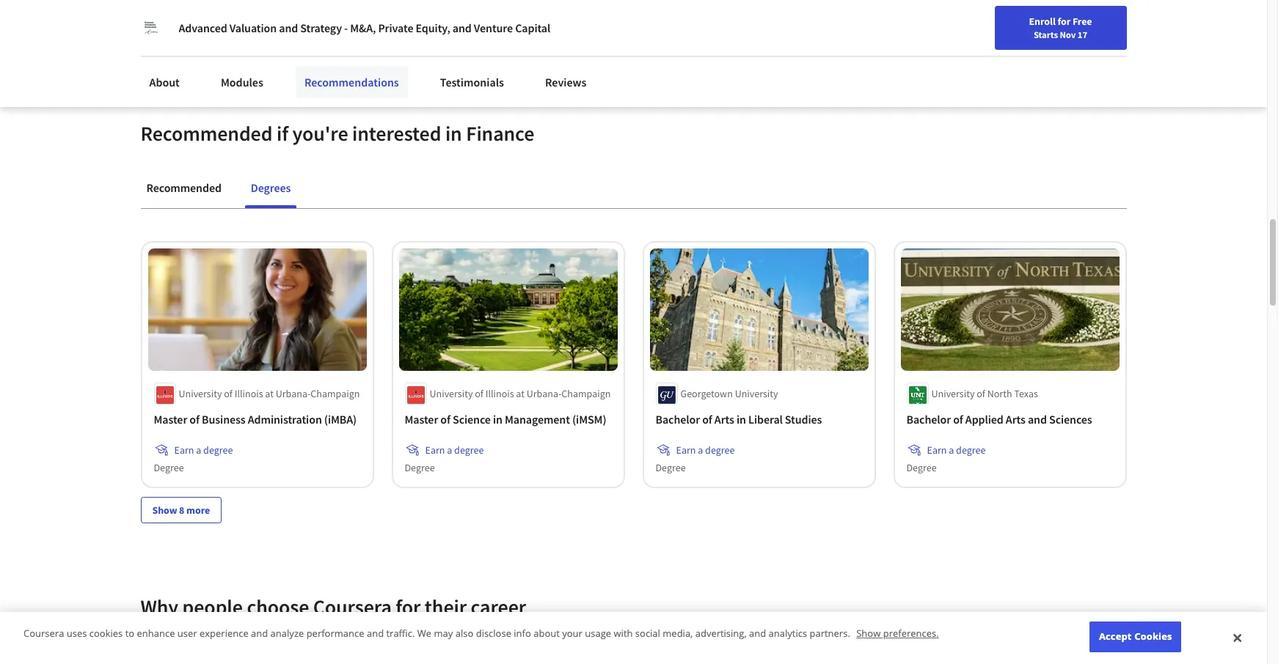 Task type: vqa. For each thing, say whether or not it's contained in the screenshot.
the to within the Introduction to Generative AI "link"
no



Task type: describe. For each thing, give the bounding box(es) containing it.
traffic.
[[386, 628, 415, 641]]

show preferences. link
[[857, 628, 939, 641]]

north
[[988, 388, 1013, 401]]

degree for applied
[[956, 444, 986, 458]]

arts inside "link"
[[1006, 413, 1026, 427]]

enroll for free starts nov 17
[[1029, 15, 1092, 40]]

degree for master of business administration (imba)
[[154, 462, 184, 475]]

about link
[[141, 66, 189, 98]]

applied
[[966, 413, 1004, 427]]

business
[[202, 413, 246, 427]]

info
[[514, 628, 531, 641]]

nov
[[1060, 29, 1076, 40]]

show 8 more
[[152, 504, 210, 518]]

master for master of business administration (imba)
[[154, 413, 187, 427]]

user
[[177, 628, 197, 641]]

bachelor of arts in liberal studies link
[[656, 411, 863, 429]]

in for bachelor
[[737, 413, 746, 427]]

accept cookies button
[[1090, 623, 1182, 653]]

degree for bachelor of applied arts and sciences
[[907, 462, 937, 475]]

private
[[378, 21, 414, 35]]

find
[[1057, 46, 1076, 59]]

equity,
[[416, 21, 450, 35]]

advanced
[[179, 21, 227, 35]]

find your new career link
[[1050, 44, 1156, 62]]

more
[[186, 504, 210, 518]]

university of north texas
[[932, 388, 1038, 401]]

recommendations
[[305, 75, 399, 90]]

bachelor for bachelor of arts in liberal studies
[[656, 413, 700, 427]]

degree for bachelor of arts in liberal studies
[[656, 462, 686, 475]]

recommended if you're interested in finance
[[141, 120, 535, 147]]

starts
[[1034, 29, 1058, 40]]

cookies
[[1135, 631, 1173, 644]]

and left strategy
[[279, 21, 298, 35]]

university for master of business administration (imba)
[[179, 388, 222, 401]]

university for master of science in management (imsm)
[[430, 388, 473, 401]]

master of business administration (imba)
[[154, 413, 357, 427]]

career
[[1121, 46, 1149, 59]]

(imba)
[[324, 413, 357, 427]]

new
[[1100, 46, 1119, 59]]

testimonials
[[440, 75, 504, 90]]

bachelor of arts in liberal studies
[[656, 413, 822, 427]]

university right erasmus
[[932, 12, 983, 26]]

to
[[125, 628, 134, 641]]

studies
[[785, 413, 822, 427]]

performance
[[307, 628, 364, 641]]

master for master of science in management (imsm)
[[405, 413, 438, 427]]

0 horizontal spatial for
[[396, 595, 421, 621]]

liberal
[[749, 413, 783, 427]]

degrees button
[[245, 170, 297, 205]]

administration
[[248, 413, 322, 427]]

usage
[[585, 628, 611, 641]]

earn for applied
[[927, 444, 947, 458]]

coursera uses cookies to enhance user experience and analyze performance and traffic. we may also disclose info about your usage with social media, advertising, and analytics partners. show preferences.
[[23, 628, 939, 641]]

erasmus university rotterdam image
[[141, 18, 161, 38]]

modules link
[[212, 66, 272, 98]]

a for applied
[[949, 444, 954, 458]]

university up bachelor of arts in liberal studies link
[[735, 388, 778, 401]]

about
[[149, 75, 180, 90]]

m&a,
[[350, 21, 376, 35]]

earn for science
[[425, 444, 445, 458]]

enroll
[[1029, 15, 1056, 28]]

for inside enroll for free starts nov 17
[[1058, 15, 1071, 28]]

may
[[434, 628, 453, 641]]

urbana- for (imba)
[[276, 388, 311, 401]]

1 horizontal spatial show
[[857, 628, 881, 641]]

illinois for in
[[486, 388, 514, 401]]

illinois for administration
[[235, 388, 263, 401]]

and left the traffic.
[[367, 628, 384, 641]]

also
[[456, 628, 474, 641]]

we
[[417, 628, 432, 641]]

partners.
[[810, 628, 851, 641]]

venture
[[474, 21, 513, 35]]

recommendation tabs tab list
[[141, 170, 1127, 208]]

8
[[179, 504, 185, 518]]

of up business
[[224, 388, 233, 401]]

and right equity,
[[453, 21, 472, 35]]

and left analyze
[[251, 628, 268, 641]]

of inside "link"
[[954, 413, 963, 427]]

(imsm)
[[572, 413, 607, 427]]

sciences
[[1050, 413, 1093, 427]]

bachelor for bachelor of applied arts and sciences
[[907, 413, 951, 427]]

advertising,
[[696, 628, 747, 641]]

master of science in management (imsm)
[[405, 413, 607, 427]]

and inside "link"
[[1028, 413, 1047, 427]]

erasmus university rotterdam
[[887, 12, 1038, 26]]

of left north
[[977, 388, 986, 401]]

disclose
[[476, 628, 512, 641]]

champaign for (imba)
[[311, 388, 360, 401]]

1 arts from the left
[[715, 413, 735, 427]]

rotterdam
[[985, 12, 1038, 26]]

earn a degree for business
[[174, 444, 233, 458]]



Task type: locate. For each thing, give the bounding box(es) containing it.
interested
[[352, 120, 441, 147]]

degree down 'bachelor of arts in liberal studies'
[[705, 444, 735, 458]]

you're
[[292, 120, 348, 147]]

1 earn from the left
[[174, 444, 194, 458]]

a down master of science in management (imsm)
[[447, 444, 452, 458]]

1 horizontal spatial bachelor
[[907, 413, 951, 427]]

1 horizontal spatial urbana-
[[527, 388, 562, 401]]

2 earn a degree from the left
[[425, 444, 484, 458]]

1 master from the left
[[154, 413, 187, 427]]

coursera up performance
[[313, 595, 392, 621]]

experience
[[200, 628, 249, 641]]

georgetown university
[[681, 388, 778, 401]]

arts down texas
[[1006, 413, 1026, 427]]

and
[[279, 21, 298, 35], [453, 21, 472, 35], [1028, 413, 1047, 427], [251, 628, 268, 641], [367, 628, 384, 641], [749, 628, 766, 641]]

and left analytics at the right of page
[[749, 628, 766, 641]]

free
[[1073, 15, 1092, 28]]

preferences.
[[883, 628, 939, 641]]

at up master of science in management (imsm) link
[[516, 388, 525, 401]]

2 a from the left
[[447, 444, 452, 458]]

illinois up master of business administration (imba) at left bottom
[[235, 388, 263, 401]]

illinois
[[235, 388, 263, 401], [486, 388, 514, 401]]

erasmus
[[887, 12, 930, 26]]

bachelor of applied arts and sciences link
[[907, 411, 1114, 429]]

cookies
[[89, 628, 123, 641]]

university up applied on the bottom of the page
[[932, 388, 975, 401]]

georgetown
[[681, 388, 733, 401]]

1 horizontal spatial university of illinois at urbana-champaign
[[430, 388, 611, 401]]

illinois up master of science in management (imsm)
[[486, 388, 514, 401]]

show 8 more button
[[141, 498, 222, 524]]

1 horizontal spatial at
[[516, 388, 525, 401]]

of left applied on the bottom of the page
[[954, 413, 963, 427]]

university of illinois at urbana-champaign for administration
[[179, 388, 360, 401]]

0 horizontal spatial coursera
[[23, 628, 64, 641]]

0 horizontal spatial champaign
[[311, 388, 360, 401]]

earn a degree down science
[[425, 444, 484, 458]]

of left business
[[190, 413, 200, 427]]

analyze
[[271, 628, 304, 641]]

social
[[635, 628, 660, 641]]

a for arts
[[698, 444, 703, 458]]

reviews
[[545, 75, 587, 90]]

bachelor inside bachelor of arts in liberal studies link
[[656, 413, 700, 427]]

2 illinois from the left
[[486, 388, 514, 401]]

businesses link
[[115, 0, 200, 29]]

uses
[[67, 628, 87, 641]]

show left 8 at left
[[152, 504, 177, 518]]

degree
[[203, 444, 233, 458], [454, 444, 484, 458], [705, 444, 735, 458], [956, 444, 986, 458]]

why
[[141, 595, 178, 621]]

reviews link
[[536, 66, 596, 98]]

0 vertical spatial for
[[1058, 15, 1071, 28]]

analytics
[[769, 628, 807, 641]]

degrees
[[251, 180, 291, 195]]

university of illinois at urbana-champaign for in
[[430, 388, 611, 401]]

1 at from the left
[[265, 388, 274, 401]]

in left finance
[[445, 120, 462, 147]]

testimonials link
[[431, 66, 513, 98]]

0 horizontal spatial at
[[265, 388, 274, 401]]

champaign up "(imsm)"
[[562, 388, 611, 401]]

0 horizontal spatial master
[[154, 413, 187, 427]]

recommended
[[141, 120, 273, 147], [146, 180, 222, 195]]

3 a from the left
[[698, 444, 703, 458]]

1 horizontal spatial your
[[1078, 46, 1098, 59]]

0 horizontal spatial urbana-
[[276, 388, 311, 401]]

valuation
[[230, 21, 277, 35]]

bachelor left applied on the bottom of the page
[[907, 413, 951, 427]]

a down 'bachelor of arts in liberal studies'
[[698, 444, 703, 458]]

bachelor
[[656, 413, 700, 427], [907, 413, 951, 427]]

master left business
[[154, 413, 187, 427]]

1 horizontal spatial master
[[405, 413, 438, 427]]

about
[[534, 628, 560, 641]]

recommended button
[[141, 170, 227, 205]]

at for administration
[[265, 388, 274, 401]]

2 champaign from the left
[[562, 388, 611, 401]]

2 horizontal spatial in
[[737, 413, 746, 427]]

degree down business
[[203, 444, 233, 458]]

in for master
[[493, 413, 503, 427]]

and down texas
[[1028, 413, 1047, 427]]

2 degree from the left
[[454, 444, 484, 458]]

0 horizontal spatial bachelor
[[656, 413, 700, 427]]

with
[[614, 628, 633, 641]]

show inside "button"
[[152, 504, 177, 518]]

4 degree from the left
[[956, 444, 986, 458]]

4 degree from the left
[[907, 462, 937, 475]]

1 earn a degree from the left
[[174, 444, 233, 458]]

in left liberal
[[737, 413, 746, 427]]

urbana-
[[276, 388, 311, 401], [527, 388, 562, 401]]

urbana- up administration
[[276, 388, 311, 401]]

arts
[[715, 413, 735, 427], [1006, 413, 1026, 427]]

2 arts from the left
[[1006, 413, 1026, 427]]

3 earn from the left
[[676, 444, 696, 458]]

1 champaign from the left
[[311, 388, 360, 401]]

university of illinois at urbana-champaign
[[179, 388, 360, 401], [430, 388, 611, 401]]

champaign
[[311, 388, 360, 401], [562, 388, 611, 401]]

earn for business
[[174, 444, 194, 458]]

finance
[[466, 120, 535, 147]]

recommendations link
[[296, 66, 408, 98]]

earn a degree for science
[[425, 444, 484, 458]]

of down georgetown
[[702, 413, 712, 427]]

master
[[154, 413, 187, 427], [405, 413, 438, 427]]

1 horizontal spatial coursera
[[313, 595, 392, 621]]

3 degree from the left
[[705, 444, 735, 458]]

a
[[196, 444, 201, 458], [447, 444, 452, 458], [698, 444, 703, 458], [949, 444, 954, 458]]

0 horizontal spatial illinois
[[235, 388, 263, 401]]

champaign for management
[[562, 388, 611, 401]]

champaign up (imba)
[[311, 388, 360, 401]]

career
[[471, 595, 526, 621]]

2 university of illinois at urbana-champaign from the left
[[430, 388, 611, 401]]

at
[[265, 388, 274, 401], [516, 388, 525, 401]]

collection element
[[132, 209, 1136, 548]]

your right about at the bottom of the page
[[562, 628, 583, 641]]

their
[[425, 595, 467, 621]]

show
[[152, 504, 177, 518], [857, 628, 881, 641]]

0 vertical spatial coursera
[[313, 595, 392, 621]]

businesses
[[137, 7, 194, 22]]

enhance
[[137, 628, 175, 641]]

2 bachelor from the left
[[907, 413, 951, 427]]

1 horizontal spatial illinois
[[486, 388, 514, 401]]

4 a from the left
[[949, 444, 954, 458]]

for up the traffic.
[[396, 595, 421, 621]]

for up nov
[[1058, 15, 1071, 28]]

recommended for recommended if you're interested in finance
[[141, 120, 273, 147]]

why people choose coursera for their career
[[141, 595, 526, 621]]

1 vertical spatial your
[[562, 628, 583, 641]]

capital
[[515, 21, 551, 35]]

choose
[[247, 595, 309, 621]]

2 urbana- from the left
[[527, 388, 562, 401]]

a for business
[[196, 444, 201, 458]]

1 horizontal spatial in
[[493, 413, 503, 427]]

of up science
[[475, 388, 484, 401]]

earn a degree for arts
[[676, 444, 735, 458]]

earn a degree down business
[[174, 444, 233, 458]]

earn a degree for applied
[[927, 444, 986, 458]]

1 illinois from the left
[[235, 388, 263, 401]]

1 degree from the left
[[203, 444, 233, 458]]

0 horizontal spatial in
[[445, 120, 462, 147]]

university for bachelor of applied arts and sciences
[[932, 388, 975, 401]]

-
[[344, 21, 348, 35]]

1 urbana- from the left
[[276, 388, 311, 401]]

texas
[[1015, 388, 1038, 401]]

in right science
[[493, 413, 503, 427]]

degree for science
[[454, 444, 484, 458]]

recommended for recommended
[[146, 180, 222, 195]]

1 vertical spatial recommended
[[146, 180, 222, 195]]

recommended inside button
[[146, 180, 222, 195]]

1 a from the left
[[196, 444, 201, 458]]

bachelor of applied arts and sciences
[[907, 413, 1093, 427]]

earn a degree down applied on the bottom of the page
[[927, 444, 986, 458]]

master inside master of science in management (imsm) link
[[405, 413, 438, 427]]

1 vertical spatial coursera
[[23, 628, 64, 641]]

earn
[[174, 444, 194, 458], [425, 444, 445, 458], [676, 444, 696, 458], [927, 444, 947, 458]]

at up master of business administration (imba) link
[[265, 388, 274, 401]]

master of science in management (imsm) link
[[405, 411, 612, 429]]

2 degree from the left
[[405, 462, 435, 475]]

1 vertical spatial for
[[396, 595, 421, 621]]

3 degree from the left
[[656, 462, 686, 475]]

degree for business
[[203, 444, 233, 458]]

2 master from the left
[[405, 413, 438, 427]]

1 horizontal spatial champaign
[[562, 388, 611, 401]]

modules
[[221, 75, 263, 90]]

0 vertical spatial your
[[1078, 46, 1098, 59]]

1 horizontal spatial arts
[[1006, 413, 1026, 427]]

science
[[453, 413, 491, 427]]

0 vertical spatial recommended
[[141, 120, 273, 147]]

master of business administration (imba) link
[[154, 411, 361, 429]]

of left science
[[441, 413, 451, 427]]

management
[[505, 413, 570, 427]]

1 bachelor from the left
[[656, 413, 700, 427]]

accept
[[1099, 631, 1132, 644]]

bachelor inside bachelor of applied arts and sciences "link"
[[907, 413, 951, 427]]

degree for arts
[[705, 444, 735, 458]]

degree down science
[[454, 444, 484, 458]]

0 horizontal spatial show
[[152, 504, 177, 518]]

university of illinois at urbana-champaign up master of science in management (imsm) link
[[430, 388, 611, 401]]

17
[[1078, 29, 1088, 40]]

degree down applied on the bottom of the page
[[956, 444, 986, 458]]

1 horizontal spatial for
[[1058, 15, 1071, 28]]

1 degree from the left
[[154, 462, 184, 475]]

urbana- up "management"
[[527, 388, 562, 401]]

university up science
[[430, 388, 473, 401]]

arts down georgetown university
[[715, 413, 735, 427]]

a down bachelor of applied arts and sciences
[[949, 444, 954, 458]]

university up business
[[179, 388, 222, 401]]

a up more
[[196, 444, 201, 458]]

None search field
[[209, 39, 562, 68]]

0 horizontal spatial your
[[562, 628, 583, 641]]

master inside master of business administration (imba) link
[[154, 413, 187, 427]]

4 earn from the left
[[927, 444, 947, 458]]

coursera
[[313, 595, 392, 621], [23, 628, 64, 641]]

strategy
[[300, 21, 342, 35]]

at for in
[[516, 388, 525, 401]]

people
[[182, 595, 243, 621]]

your down 17
[[1078, 46, 1098, 59]]

erasmus university rotterdam link
[[887, 10, 1038, 28]]

bachelor down georgetown
[[656, 413, 700, 427]]

3 earn a degree from the left
[[676, 444, 735, 458]]

advanced valuation and strategy - m&a, private equity, and venture capital
[[179, 21, 551, 35]]

if
[[277, 120, 288, 147]]

degree for master of science in management (imsm)
[[405, 462, 435, 475]]

master left science
[[405, 413, 438, 427]]

2 at from the left
[[516, 388, 525, 401]]

1 vertical spatial show
[[857, 628, 881, 641]]

media,
[[663, 628, 693, 641]]

0 horizontal spatial arts
[[715, 413, 735, 427]]

2 earn from the left
[[425, 444, 445, 458]]

show right partners.
[[857, 628, 881, 641]]

earn a degree down 'bachelor of arts in liberal studies'
[[676, 444, 735, 458]]

university of illinois at urbana-champaign up master of business administration (imba) link
[[179, 388, 360, 401]]

1 university of illinois at urbana-champaign from the left
[[179, 388, 360, 401]]

accept cookies
[[1099, 631, 1173, 644]]

urbana- for management
[[527, 388, 562, 401]]

0 vertical spatial show
[[152, 504, 177, 518]]

4 earn a degree from the left
[[927, 444, 986, 458]]

0 horizontal spatial university of illinois at urbana-champaign
[[179, 388, 360, 401]]

earn for arts
[[676, 444, 696, 458]]

a for science
[[447, 444, 452, 458]]

coursera left uses
[[23, 628, 64, 641]]

earn a degree
[[174, 444, 233, 458], [425, 444, 484, 458], [676, 444, 735, 458], [927, 444, 986, 458]]



